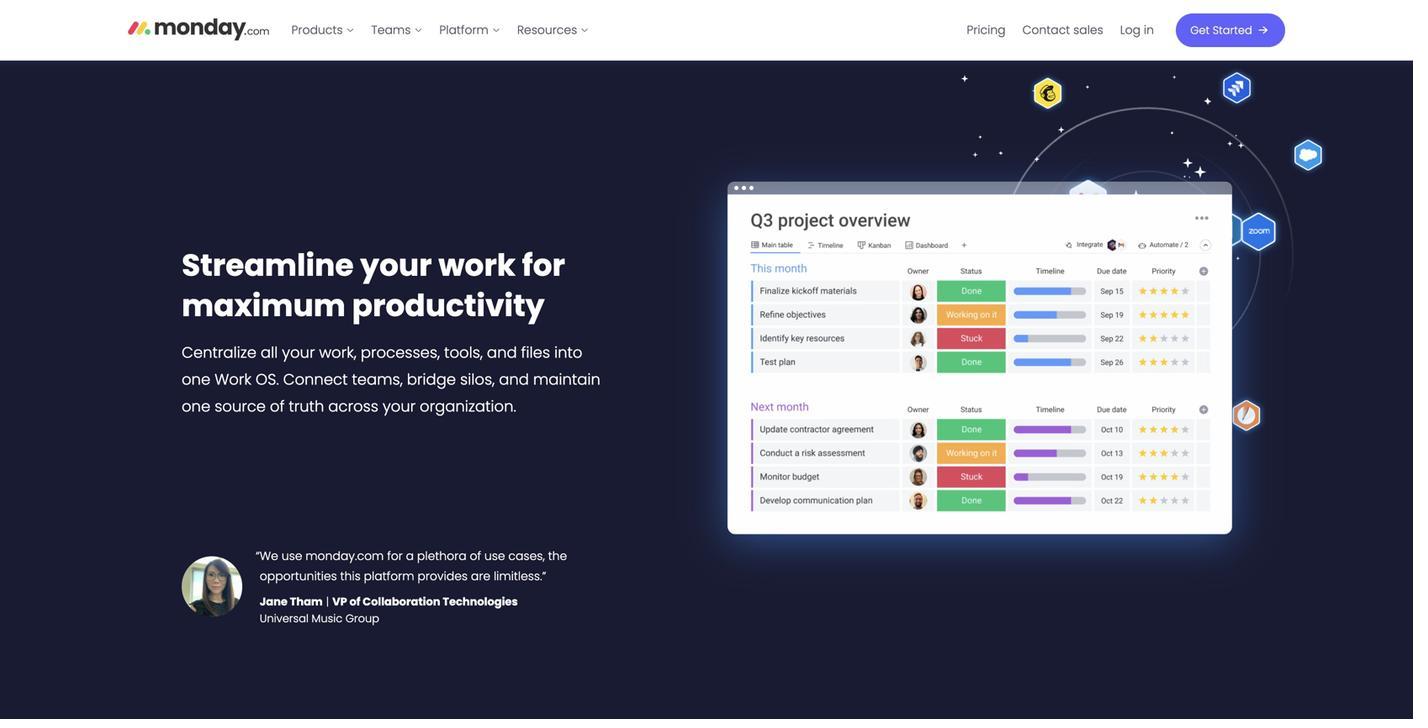 Task type: vqa. For each thing, say whether or not it's contained in the screenshot.
use
yes



Task type: locate. For each thing, give the bounding box(es) containing it.
2 list from the left
[[959, 0, 1163, 61]]

platform link
[[431, 17, 509, 44]]

for for productivity
[[522, 244, 565, 287]]

across
[[328, 396, 379, 418]]

of
[[270, 396, 285, 418], [470, 548, 481, 565], [350, 595, 361, 610]]

"
[[256, 548, 260, 565]]

one left source
[[182, 396, 211, 418]]

we
[[260, 548, 278, 565]]

0 vertical spatial of
[[270, 396, 285, 418]]

pricing
[[967, 22, 1006, 38]]

"
[[542, 569, 546, 585]]

teams link
[[363, 17, 431, 44]]

music
[[312, 612, 343, 627]]

1 one from the top
[[182, 369, 211, 391]]

2 use from the left
[[485, 548, 505, 565]]

for left a
[[387, 548, 403, 565]]

0 vertical spatial one
[[182, 369, 211, 391]]

for right work
[[522, 244, 565, 287]]

source
[[215, 396, 266, 418]]

log in link
[[1112, 17, 1163, 44]]

and
[[487, 342, 517, 364], [499, 369, 529, 391]]

streamline
[[182, 244, 354, 287]]

1 use from the left
[[282, 548, 302, 565]]

list
[[283, 0, 598, 61], [959, 0, 1163, 61]]

group
[[346, 612, 380, 627]]

list containing pricing
[[959, 0, 1163, 61]]

gmail integration icon image
[[1064, 170, 1118, 227]]

0 vertical spatial for
[[522, 244, 565, 287]]

your down teams,
[[383, 396, 416, 418]]

1 list from the left
[[283, 0, 598, 61]]

list containing products
[[283, 0, 598, 61]]

one
[[182, 369, 211, 391], [182, 396, 211, 418]]

contact sales link
[[1015, 17, 1112, 44]]

sales
[[1074, 22, 1104, 38]]

maintain
[[533, 369, 601, 391]]

your
[[360, 244, 432, 287], [282, 342, 315, 364], [383, 396, 416, 418]]

processes,
[[361, 342, 440, 364]]

technologies
[[443, 595, 518, 610]]

vp
[[332, 595, 347, 610]]

centralize all your work, processes, tools, and files into one work os. connect teams, bridge silos, and maintain one source of truth across your organization.
[[182, 342, 601, 418]]

get started
[[1191, 23, 1253, 38]]

contact
[[1023, 22, 1071, 38]]

1 horizontal spatial use
[[485, 548, 505, 565]]

monday.com logo image
[[128, 11, 270, 46]]

use
[[282, 548, 302, 565], [485, 548, 505, 565]]

jane tham | vp of collaboration technologies universal music group
[[260, 595, 518, 627]]

get
[[1191, 23, 1210, 38]]

work
[[439, 244, 516, 287]]

in
[[1144, 22, 1155, 38]]

cases,
[[509, 548, 545, 565]]

1 horizontal spatial of
[[350, 595, 361, 610]]

collaboration
[[363, 595, 441, 610]]

work,
[[319, 342, 357, 364]]

plethora
[[417, 548, 467, 565]]

os.
[[256, 369, 279, 391]]

for inside we use monday.com for a plethora of use cases, the opportunities this platform provides are limitless.
[[387, 548, 403, 565]]

1 vertical spatial one
[[182, 396, 211, 418]]

and left files
[[487, 342, 517, 364]]

jira integration icon image
[[1221, 68, 1260, 110]]

0 horizontal spatial list
[[283, 0, 598, 61]]

into
[[555, 342, 583, 364]]

1 vertical spatial for
[[387, 548, 403, 565]]

your right all
[[282, 342, 315, 364]]

are
[[471, 569, 491, 585]]

mailchimp integration icon image
[[1032, 71, 1071, 113]]

platform
[[364, 569, 414, 585]]

1 vertical spatial of
[[470, 548, 481, 565]]

1 horizontal spatial list
[[959, 0, 1163, 61]]

productivity
[[352, 285, 545, 327]]

of right the vp
[[350, 595, 361, 610]]

streamline your work for maximum productivity
[[182, 244, 565, 327]]

your inside streamline your work for maximum productivity
[[360, 244, 432, 287]]

resources link
[[509, 17, 598, 44]]

2 one from the top
[[182, 396, 211, 418]]

one down centralize
[[182, 369, 211, 391]]

2 vertical spatial of
[[350, 595, 361, 610]]

0 vertical spatial and
[[487, 342, 517, 364]]

silos,
[[460, 369, 495, 391]]

of inside jane tham | vp of collaboration technologies universal music group
[[350, 595, 361, 610]]

0 horizontal spatial use
[[282, 548, 302, 565]]

0 vertical spatial your
[[360, 244, 432, 287]]

0 horizontal spatial for
[[387, 548, 403, 565]]

jane tham's profile image image
[[182, 557, 242, 617]]

use up the opportunities
[[282, 548, 302, 565]]

use up are
[[485, 548, 505, 565]]

provides
[[418, 569, 468, 585]]

and down files
[[499, 369, 529, 391]]

of down os.
[[270, 396, 285, 418]]

linkedin integration icon image
[[1198, 205, 1252, 262]]

1 horizontal spatial for
[[522, 244, 565, 287]]

truth
[[289, 396, 324, 418]]

log in
[[1121, 22, 1155, 38]]

your left work
[[360, 244, 432, 287]]

maximum
[[182, 285, 346, 327]]

this
[[340, 569, 361, 585]]

2 horizontal spatial of
[[470, 548, 481, 565]]

we use monday.com for a plethora of use cases, the opportunities this platform provides are limitless.
[[260, 548, 567, 585]]

harvest integration icon image
[[1101, 303, 1154, 360]]

for
[[522, 244, 565, 287], [387, 548, 403, 565]]

0 horizontal spatial of
[[270, 396, 285, 418]]

of up are
[[470, 548, 481, 565]]

for inside streamline your work for maximum productivity
[[522, 244, 565, 287]]

get started button
[[1176, 13, 1286, 47]]



Task type: describe. For each thing, give the bounding box(es) containing it.
2 vertical spatial your
[[383, 396, 416, 418]]

started
[[1213, 23, 1253, 38]]

main element
[[283, 0, 1286, 61]]

a
[[406, 548, 414, 565]]

organization.
[[420, 396, 516, 418]]

monday.com board with multiple integrations image
[[728, 194, 1233, 535]]

pricing link
[[959, 17, 1015, 44]]

centralize
[[182, 342, 257, 364]]

universal
[[260, 612, 309, 627]]

jane
[[260, 595, 288, 610]]

of inside we use monday.com for a plethora of use cases, the opportunities this platform provides are limitless.
[[470, 548, 481, 565]]

of inside centralize all your work, processes, tools, and files into one work os. connect teams, bridge silos, and maintain one source of truth across your organization.
[[270, 396, 285, 418]]

facebook-ads integration icon image
[[1149, 374, 1197, 426]]

salesforce integration icon image
[[1291, 137, 1330, 179]]

connect
[[283, 369, 348, 391]]

paloma's profile image image
[[911, 422, 927, 439]]

platform
[[440, 22, 489, 38]]

tools,
[[444, 342, 483, 364]]

products
[[292, 22, 343, 38]]

teams,
[[352, 369, 403, 391]]

tham
[[290, 595, 323, 610]]

bridge
[[407, 369, 456, 391]]

samantha's profile image image
[[911, 284, 927, 301]]

all
[[261, 342, 278, 364]]

for for plethora
[[387, 548, 403, 565]]

1 vertical spatial your
[[282, 342, 315, 364]]

monday.com
[[306, 548, 384, 565]]

contact sales
[[1023, 22, 1104, 38]]

files
[[521, 342, 550, 364]]

the
[[548, 548, 567, 565]]

limitless.
[[494, 569, 542, 585]]

teams
[[372, 22, 411, 38]]

1 vertical spatial and
[[499, 369, 529, 391]]

products link
[[283, 17, 363, 44]]

resources
[[517, 22, 577, 38]]

|
[[326, 595, 329, 610]]

nate's profile image image
[[911, 355, 927, 372]]

dropbox integration icon image
[[1036, 399, 1074, 441]]

zoom integration icon image
[[1235, 209, 1284, 261]]

jotform integration icon image
[[1225, 396, 1264, 438]]

log
[[1121, 22, 1141, 38]]

work
[[215, 369, 252, 391]]

opportunities
[[260, 569, 337, 585]]



